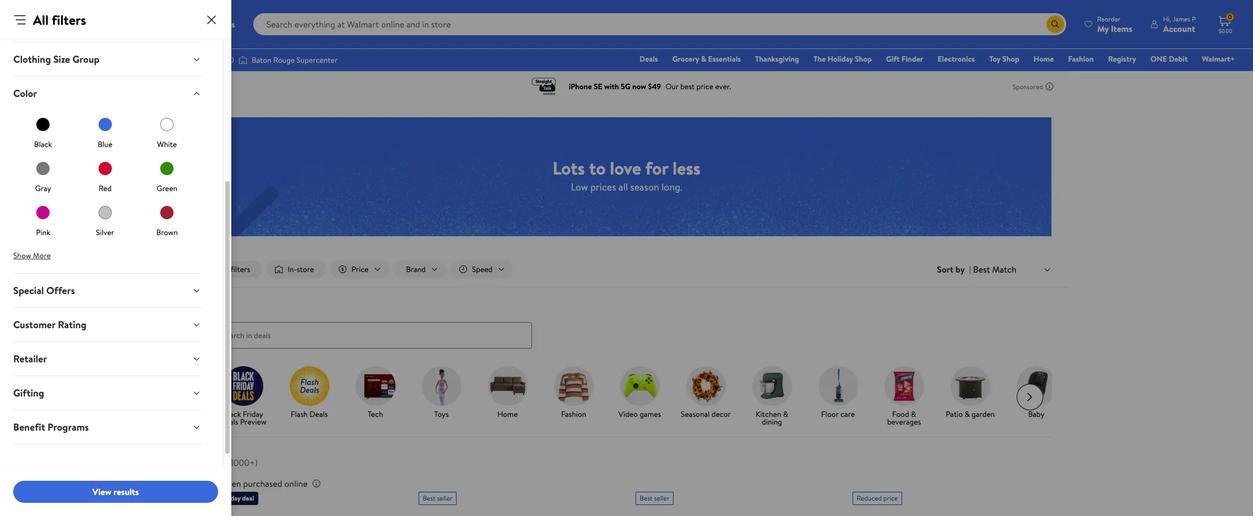 Task type: describe. For each thing, give the bounding box(es) containing it.
customer rating button
[[4, 308, 210, 342]]

patio & garden link
[[942, 366, 999, 420]]

gray
[[35, 183, 51, 194]]

low
[[571, 180, 588, 194]]

toys image
[[422, 366, 461, 406]]

0 horizontal spatial fashion
[[561, 409, 586, 420]]

flash deals
[[291, 409, 328, 420]]

floor
[[821, 409, 839, 420]]

black button
[[33, 115, 53, 150]]

price
[[199, 477, 219, 489]]

$0.00
[[1219, 27, 1232, 35]]

seasonal
[[681, 409, 710, 420]]

baby image
[[1017, 366, 1056, 406]]

blue button
[[95, 115, 115, 150]]

cash
[[52, 18, 73, 32]]

Search search field
[[253, 13, 1066, 35]]

floor care link
[[809, 366, 867, 420]]

electronics link
[[933, 53, 980, 65]]

blue
[[98, 139, 112, 150]]

1 horizontal spatial home link
[[1029, 53, 1059, 65]]

clothing
[[13, 52, 51, 66]]

green
[[157, 183, 177, 194]]

color group
[[13, 110, 201, 242]]

electronics
[[938, 53, 975, 64]]

in-store
[[288, 264, 314, 275]]

patio & garden image
[[950, 366, 990, 406]]

all filters button
[[199, 261, 262, 278]]

by
[[956, 263, 965, 275]]

long.
[[662, 180, 682, 194]]

black friday deals image
[[223, 366, 263, 406]]

floorcare image
[[818, 366, 858, 406]]

garden
[[972, 409, 995, 420]]

black for black
[[34, 139, 52, 150]]

clothing size group button
[[4, 42, 210, 76]]

home image
[[488, 366, 527, 406]]

deals up price
[[199, 454, 225, 469]]

gift finder link
[[881, 53, 928, 65]]

best seller for vizio 50" class v-series 4k uhd led smart tv v505-j09 image
[[640, 493, 669, 503]]

toy shop
[[989, 53, 1019, 64]]

gifting
[[13, 386, 44, 400]]

thanksgiving
[[755, 53, 799, 64]]

grocery & essentials
[[672, 53, 741, 64]]

silver
[[96, 227, 114, 238]]

season
[[630, 180, 659, 194]]

baby link
[[1008, 366, 1065, 420]]

filters inside button
[[231, 264, 250, 275]]

black for black friday deal
[[206, 493, 221, 503]]

for
[[645, 156, 668, 180]]

deals inside the black friday deals preview
[[220, 416, 238, 427]]

walmart+
[[1202, 53, 1235, 64]]

toys
[[434, 409, 449, 420]]

black for black friday deals preview
[[223, 409, 241, 420]]

& for garden
[[965, 409, 970, 420]]

customer
[[13, 318, 55, 332]]

walmart cash offers
[[13, 18, 104, 32]]

black friday deals preview link
[[215, 366, 272, 428]]

food & beverages link
[[876, 366, 933, 428]]

one debit link
[[1146, 53, 1193, 65]]

retailer button
[[4, 342, 210, 376]]

clothing size group
[[13, 52, 100, 66]]

online
[[284, 477, 308, 489]]

kitchen and dining image
[[752, 366, 792, 406]]

pink
[[36, 227, 50, 238]]

0 $0.00
[[1219, 12, 1232, 35]]

the holiday shop
[[814, 53, 872, 64]]

reduced
[[857, 493, 882, 503]]

sponsored
[[1013, 82, 1043, 91]]

friday for deals
[[243, 409, 263, 420]]

(1000+)
[[228, 456, 258, 469]]

sort by |
[[937, 263, 971, 275]]

sort and filter section element
[[186, 252, 1067, 287]]

all filters dialog
[[0, 0, 231, 516]]

video games link
[[611, 366, 668, 420]]

registry
[[1108, 53, 1136, 64]]

white button
[[157, 115, 177, 150]]

store
[[297, 264, 314, 275]]

programs
[[48, 420, 89, 434]]

red
[[99, 183, 112, 194]]

all filters inside dialog
[[33, 10, 86, 29]]

0 vertical spatial home
[[1034, 53, 1054, 64]]

video games
[[618, 409, 661, 420]]

& for beverages
[[911, 409, 916, 420]]

deals inside deals link
[[640, 53, 658, 64]]

1 shop from the left
[[855, 53, 872, 64]]

playstation 5 disc console - marvel's spider-man 2 bundle image
[[201, 509, 361, 516]]

saluspa 77" x 26" hollywood 240 gal. inflatable hot tub with led lights, 104f max temperature image
[[418, 509, 578, 516]]

beverages
[[887, 416, 921, 427]]

toy shop link
[[984, 53, 1024, 65]]

Search in deals search field
[[199, 322, 532, 348]]

legal information image
[[312, 479, 321, 488]]

games
[[640, 409, 661, 420]]

patio & garden
[[946, 409, 995, 420]]

finder
[[902, 53, 923, 64]]

best for saluspa 77" x 26" hollywood 240 gal. inflatable hot tub with led lights, 104f max temperature image
[[423, 493, 436, 503]]

one debit
[[1151, 53, 1188, 64]]

friday for deal
[[223, 493, 241, 503]]

customer rating
[[13, 318, 86, 332]]

all
[[619, 180, 628, 194]]

in-
[[288, 264, 297, 275]]

red button
[[95, 159, 115, 194]]

silver button
[[95, 203, 115, 238]]

reduced price
[[857, 493, 898, 503]]

walmart cash offers button
[[4, 8, 210, 42]]

more
[[33, 250, 51, 261]]



Task type: locate. For each thing, give the bounding box(es) containing it.
price
[[883, 493, 898, 503]]

results
[[113, 486, 139, 498]]

home up the sponsored
[[1034, 53, 1054, 64]]

1 horizontal spatial seller
[[654, 493, 669, 503]]

grocery
[[672, 53, 699, 64]]

gift
[[886, 53, 900, 64]]

& for essentials
[[701, 53, 706, 64]]

0 vertical spatial filters
[[52, 10, 86, 29]]

flash deals image
[[289, 366, 329, 406]]

Walmart Site-Wide search field
[[253, 13, 1066, 35]]

Deals search field
[[186, 300, 1067, 348]]

1 vertical spatial offers
[[46, 284, 75, 297]]

shop right holiday
[[855, 53, 872, 64]]

& inside food & beverages
[[911, 409, 916, 420]]

1 horizontal spatial shop
[[1002, 53, 1019, 64]]

black down black friday deals image
[[223, 409, 241, 420]]

fashion left registry "link" on the right of page
[[1068, 53, 1094, 64]]

0 horizontal spatial fashion link
[[545, 366, 602, 420]]

benefit programs button
[[4, 410, 210, 444]]

& inside kitchen & dining
[[783, 409, 788, 420]]

grocery & essentials link
[[667, 53, 746, 65]]

video
[[618, 409, 638, 420]]

|
[[969, 263, 971, 275]]

friday inside the black friday deals preview
[[243, 409, 263, 420]]

deals right the flash
[[310, 409, 328, 420]]

gift finder
[[886, 53, 923, 64]]

white
[[157, 139, 177, 150]]

deals inside deals search box
[[199, 300, 223, 313]]

purchased
[[243, 477, 282, 489]]

friday down when
[[223, 493, 241, 503]]

gifting button
[[4, 376, 210, 410]]

1 seller from the left
[[437, 493, 452, 503]]

close panel image
[[205, 13, 218, 26]]

& right food
[[911, 409, 916, 420]]

1 horizontal spatial all
[[220, 264, 229, 275]]

1 horizontal spatial best
[[640, 493, 653, 503]]

0 horizontal spatial friday
[[223, 493, 241, 503]]

preview
[[240, 416, 266, 427]]

food
[[892, 409, 909, 420]]

deals inside flash deals "link"
[[310, 409, 328, 420]]

price when purchased online
[[199, 477, 308, 489]]

black inside button
[[34, 139, 52, 150]]

offers inside dropdown button
[[75, 18, 104, 32]]

black friday deals preview
[[220, 409, 266, 427]]

video games image
[[620, 366, 660, 406]]

special offers
[[13, 284, 75, 297]]

0 horizontal spatial best
[[423, 493, 436, 503]]

0 vertical spatial fashion link
[[1063, 53, 1099, 65]]

seasonal decor image
[[686, 366, 726, 406]]

benefit programs
[[13, 420, 89, 434]]

next slide for chipmodulewithimages list image
[[1017, 384, 1043, 410]]

brown
[[156, 227, 178, 238]]

1 vertical spatial home link
[[479, 366, 536, 420]]

0 vertical spatial black
[[34, 139, 52, 150]]

deals left preview
[[220, 416, 238, 427]]

0 vertical spatial all
[[33, 10, 49, 29]]

filters left in-
[[231, 264, 250, 275]]

0 vertical spatial all filters
[[33, 10, 86, 29]]

best seller for saluspa 77" x 26" hollywood 240 gal. inflatable hot tub with led lights, 104f max temperature image
[[423, 493, 452, 503]]

0 horizontal spatial all filters
[[33, 10, 86, 29]]

show
[[13, 250, 31, 261]]

black inside the black friday deals preview
[[223, 409, 241, 420]]

love
[[610, 156, 641, 180]]

decor
[[712, 409, 731, 420]]

deals
[[640, 53, 658, 64], [199, 300, 223, 313], [310, 409, 328, 420], [220, 416, 238, 427], [199, 454, 225, 469]]

0 horizontal spatial seller
[[437, 493, 452, 503]]

seasonal decor link
[[677, 366, 735, 420]]

kitchen
[[756, 409, 781, 420]]

seller for vizio 50" class v-series 4k uhd led smart tv v505-j09 image
[[654, 493, 669, 503]]

seller for saluspa 77" x 26" hollywood 240 gal. inflatable hot tub with led lights, 104f max temperature image
[[437, 493, 452, 503]]

& inside 'link'
[[965, 409, 970, 420]]

green button
[[157, 159, 177, 194]]

black down price
[[206, 493, 221, 503]]

1 horizontal spatial best seller
[[640, 493, 669, 503]]

2 best from the left
[[640, 493, 653, 503]]

kitchen & dining
[[756, 409, 788, 427]]

lots to love for less. low prices all season long. image
[[201, 117, 1052, 236]]

view results button
[[13, 481, 218, 503]]

1 vertical spatial home
[[497, 409, 518, 420]]

filters right walmart
[[52, 10, 86, 29]]

2 best seller from the left
[[640, 493, 669, 503]]

0 vertical spatial fashion
[[1068, 53, 1094, 64]]

fashion down fashion 'image'
[[561, 409, 586, 420]]

toys link
[[413, 366, 470, 420]]

one
[[1151, 53, 1167, 64]]

offers right cash
[[75, 18, 104, 32]]

& right 'dining'
[[783, 409, 788, 420]]

all filters
[[33, 10, 86, 29], [220, 264, 250, 275]]

tech link
[[347, 366, 404, 420]]

1 horizontal spatial fashion
[[1068, 53, 1094, 64]]

2 seller from the left
[[654, 493, 669, 503]]

friday
[[243, 409, 263, 420], [223, 493, 241, 503]]

black
[[34, 139, 52, 150], [223, 409, 241, 420], [206, 493, 221, 503]]

home down home "image"
[[497, 409, 518, 420]]

1 horizontal spatial all filters
[[220, 264, 250, 275]]

seasonal decor
[[681, 409, 731, 420]]

all filters inside button
[[220, 264, 250, 275]]

0 vertical spatial offers
[[75, 18, 104, 32]]

when
[[221, 477, 241, 489]]

food & beverages image
[[884, 366, 924, 406]]

& for dining
[[783, 409, 788, 420]]

deals down search search field
[[640, 53, 658, 64]]

special offers button
[[4, 274, 210, 307]]

1 horizontal spatial fashion link
[[1063, 53, 1099, 65]]

best
[[423, 493, 436, 503], [640, 493, 653, 503]]

1 horizontal spatial friday
[[243, 409, 263, 420]]

0 horizontal spatial black
[[34, 139, 52, 150]]

all inside dialog
[[33, 10, 49, 29]]

walmart image
[[18, 15, 89, 33]]

the holiday shop link
[[809, 53, 877, 65]]

1 vertical spatial fashion
[[561, 409, 586, 420]]

& right patio
[[965, 409, 970, 420]]

in-store button
[[267, 261, 326, 278]]

show more button
[[4, 247, 60, 264]]

special
[[13, 284, 44, 297]]

0 horizontal spatial best seller
[[423, 493, 452, 503]]

1 vertical spatial fashion link
[[545, 366, 602, 420]]

0 horizontal spatial home
[[497, 409, 518, 420]]

flash deals link
[[281, 366, 338, 420]]

walmart+ link
[[1197, 53, 1240, 65]]

seller
[[437, 493, 452, 503], [654, 493, 669, 503]]

friday down black friday deals image
[[243, 409, 263, 420]]

show more
[[13, 250, 51, 261]]

2 shop from the left
[[1002, 53, 1019, 64]]

0 vertical spatial friday
[[243, 409, 263, 420]]

0 horizontal spatial all
[[33, 10, 49, 29]]

2 horizontal spatial black
[[223, 409, 241, 420]]

filters inside dialog
[[52, 10, 86, 29]]

1 vertical spatial all filters
[[220, 264, 250, 275]]

patio
[[946, 409, 963, 420]]

pink button
[[33, 203, 53, 238]]

rating
[[58, 318, 86, 332]]

offers right special
[[46, 284, 75, 297]]

gray button
[[33, 159, 53, 194]]

view results
[[92, 486, 139, 498]]

debit
[[1169, 53, 1188, 64]]

sort
[[937, 263, 953, 275]]

1 horizontal spatial black
[[206, 493, 221, 503]]

care
[[841, 409, 855, 420]]

to
[[589, 156, 606, 180]]

0 vertical spatial home link
[[1029, 53, 1059, 65]]

prices
[[591, 180, 616, 194]]

black up gray button
[[34, 139, 52, 150]]

shop right toy
[[1002, 53, 1019, 64]]

tech image
[[356, 366, 395, 406]]

offers inside dropdown button
[[46, 284, 75, 297]]

0 horizontal spatial home link
[[479, 366, 536, 420]]

& right grocery
[[701, 53, 706, 64]]

99 jane street women's v-neck cardigan sweater with long sleeves, midweight, sizes s-xxxl image
[[852, 509, 1012, 516]]

1 vertical spatial friday
[[223, 493, 241, 503]]

1 vertical spatial filters
[[231, 264, 250, 275]]

essentials
[[708, 53, 741, 64]]

1 best from the left
[[423, 493, 436, 503]]

vizio 50" class v-series 4k uhd led smart tv v505-j09 image
[[635, 509, 795, 516]]

lots
[[553, 156, 585, 180]]

size
[[53, 52, 70, 66]]

&
[[701, 53, 706, 64], [783, 409, 788, 420], [911, 409, 916, 420], [965, 409, 970, 420]]

1 vertical spatial black
[[223, 409, 241, 420]]

the
[[814, 53, 826, 64]]

deals (1000+)
[[199, 454, 258, 469]]

deals down all filters button
[[199, 300, 223, 313]]

flash
[[291, 409, 308, 420]]

0
[[1228, 12, 1232, 22]]

floor care
[[821, 409, 855, 420]]

0 horizontal spatial shop
[[855, 53, 872, 64]]

offers
[[75, 18, 104, 32], [46, 284, 75, 297]]

0 horizontal spatial filters
[[52, 10, 86, 29]]

fashion image
[[554, 366, 594, 406]]

all inside button
[[220, 264, 229, 275]]

best for vizio 50" class v-series 4k uhd led smart tv v505-j09 image
[[640, 493, 653, 503]]

1 horizontal spatial home
[[1034, 53, 1054, 64]]

dining
[[762, 416, 782, 427]]

1 vertical spatial all
[[220, 264, 229, 275]]

1 horizontal spatial filters
[[231, 264, 250, 275]]

all
[[33, 10, 49, 29], [220, 264, 229, 275]]

color
[[13, 86, 37, 100]]

2 vertical spatial black
[[206, 493, 221, 503]]

1 best seller from the left
[[423, 493, 452, 503]]



Task type: vqa. For each thing, say whether or not it's contained in the screenshot.
the Search icon
no



